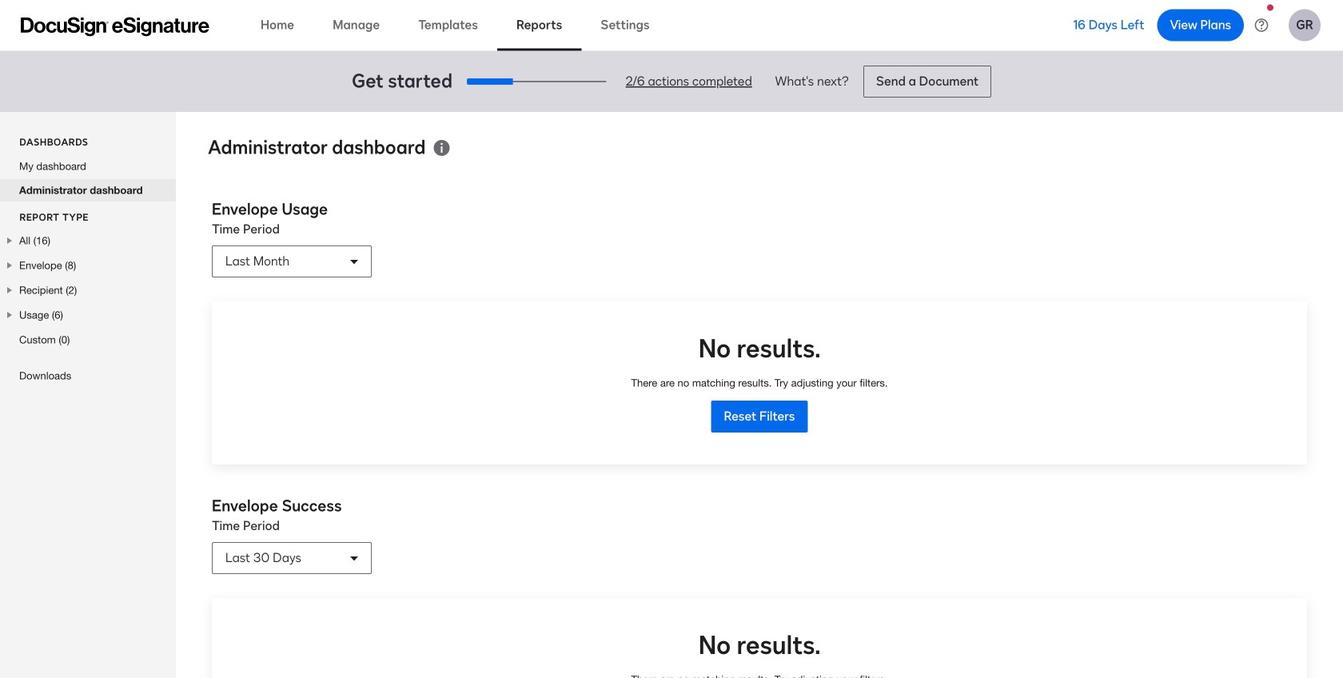 Task type: vqa. For each thing, say whether or not it's contained in the screenshot.
DocuSign eSignature 'image'
yes



Task type: locate. For each thing, give the bounding box(es) containing it.
docusign esignature image
[[21, 17, 210, 36]]



